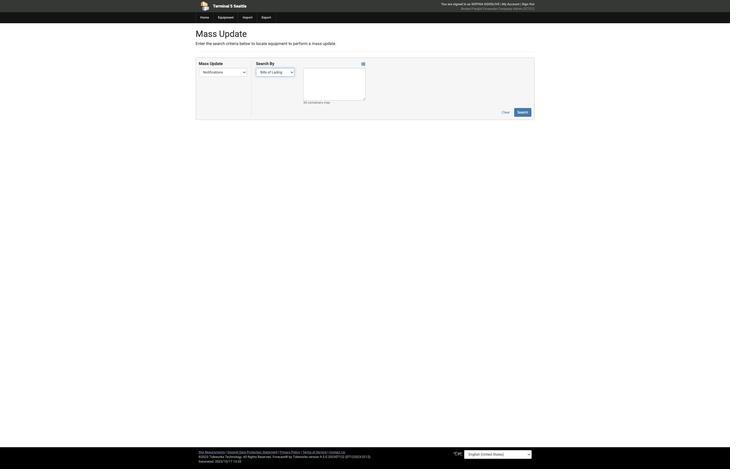 Task type: locate. For each thing, give the bounding box(es) containing it.
to right below
[[251, 41, 255, 46]]

update.
[[323, 41, 337, 46]]

policy
[[291, 451, 300, 455]]

(57721)
[[523, 7, 535, 11]]

mass update
[[199, 62, 223, 66]]

to left perform
[[289, 41, 292, 46]]

general
[[227, 451, 238, 455]]

site requirements | general data protection statement | privacy policy | terms of service | contact us ©2023 tideworks technology. all rights reserved. forecast® by tideworks version 9.5.0.202307122 (07122023-2212) generated: 2023/10/17 13:20
[[199, 451, 370, 464]]

site requirements link
[[199, 451, 225, 455]]

tideworks
[[293, 456, 308, 460]]

equipment
[[218, 16, 234, 19]]

signed
[[453, 2, 463, 6]]

0 vertical spatial search
[[256, 62, 269, 66]]

out
[[529, 2, 535, 6]]

1 vertical spatial mass
[[199, 62, 209, 66]]

version
[[309, 456, 319, 460]]

0 horizontal spatial to
[[251, 41, 255, 46]]

update inside mass update enter the search criteria below to locate equipment to perform a mass update.
[[219, 29, 247, 39]]

clear button
[[499, 108, 513, 117]]

|
[[500, 2, 501, 6], [520, 2, 521, 6], [226, 451, 227, 455], [278, 451, 279, 455], [301, 451, 302, 455], [328, 451, 328, 455]]

import link
[[238, 12, 257, 23]]

requirements
[[205, 451, 225, 455]]

of
[[312, 451, 315, 455]]

goodlive
[[484, 2, 500, 6]]

1 horizontal spatial search
[[517, 111, 528, 115]]

company
[[498, 7, 512, 11]]

the
[[206, 41, 212, 46]]

by
[[270, 62, 274, 66]]

update
[[219, 29, 247, 39], [210, 62, 223, 66]]

mass down enter
[[199, 62, 209, 66]]

you
[[441, 2, 447, 6]]

forecast®
[[273, 456, 288, 460]]

mass for mass update enter the search criteria below to locate equipment to perform a mass update.
[[196, 29, 217, 39]]

1 vertical spatial update
[[210, 62, 223, 66]]

export link
[[257, 12, 275, 23]]

all
[[243, 456, 247, 460]]

(07122023-
[[345, 456, 362, 460]]

0 horizontal spatial search
[[256, 62, 269, 66]]

mass update enter the search criteria below to locate equipment to perform a mass update.
[[196, 29, 337, 46]]

search
[[256, 62, 269, 66], [517, 111, 528, 115]]

update up criteria
[[219, 29, 247, 39]]

home link
[[196, 12, 213, 23]]

search inside button
[[517, 111, 528, 115]]

my account link
[[502, 2, 520, 6]]

13:20
[[233, 461, 241, 464]]

0 vertical spatial update
[[219, 29, 247, 39]]

search left by
[[256, 62, 269, 66]]

1 vertical spatial search
[[517, 111, 528, 115]]

update for mass update enter the search criteria below to locate equipment to perform a mass update.
[[219, 29, 247, 39]]

| up forecast®
[[278, 451, 279, 455]]

mass inside mass update enter the search criteria below to locate equipment to perform a mass update.
[[196, 29, 217, 39]]

search for search
[[517, 111, 528, 115]]

update down search
[[210, 62, 223, 66]]

in
[[464, 2, 466, 6]]

| up tideworks
[[301, 451, 302, 455]]

0 vertical spatial mass
[[196, 29, 217, 39]]

home
[[200, 16, 209, 19]]

mass
[[196, 29, 217, 39], [199, 62, 209, 66]]

mass
[[312, 41, 322, 46]]

1 to from the left
[[251, 41, 255, 46]]

as
[[467, 2, 471, 6]]

search right clear button
[[517, 111, 528, 115]]

1 horizontal spatial to
[[289, 41, 292, 46]]

2 to from the left
[[289, 41, 292, 46]]

privacy
[[280, 451, 291, 455]]

search for search by
[[256, 62, 269, 66]]

None text field
[[303, 68, 366, 101]]

rights
[[248, 456, 257, 460]]

to
[[251, 41, 255, 46], [289, 41, 292, 46]]

sign
[[522, 2, 529, 6]]

statement
[[263, 451, 278, 455]]

account
[[507, 2, 520, 6]]

mass up "the" on the left top of the page
[[196, 29, 217, 39]]

| left general
[[226, 451, 227, 455]]



Task type: describe. For each thing, give the bounding box(es) containing it.
5
[[230, 4, 233, 8]]

show list image
[[361, 62, 365, 66]]

| left my
[[500, 2, 501, 6]]

protection
[[247, 451, 262, 455]]

2212)
[[362, 456, 370, 460]]

seattle
[[234, 4, 247, 8]]

9.5.0.202307122
[[320, 456, 345, 460]]

data
[[239, 451, 246, 455]]

forwarder
[[483, 7, 498, 11]]

service
[[316, 451, 327, 455]]

enter
[[196, 41, 205, 46]]

50
[[303, 101, 307, 105]]

privacy policy link
[[280, 451, 300, 455]]

50 containers max
[[303, 101, 330, 105]]

general data protection statement link
[[227, 451, 278, 455]]

below
[[240, 41, 250, 46]]

max
[[324, 101, 330, 105]]

criteria
[[226, 41, 239, 46]]

terminal 5 seattle
[[213, 4, 247, 8]]

search by
[[256, 62, 274, 66]]

reserved.
[[258, 456, 272, 460]]

2023/10/17
[[215, 461, 232, 464]]

search button
[[514, 108, 531, 117]]

you are signed in as sophia goodlive | my account | sign out broker/freight forwarder company admin (57721)
[[441, 2, 535, 11]]

perform
[[293, 41, 308, 46]]

search
[[213, 41, 225, 46]]

admin
[[513, 7, 522, 11]]

a
[[309, 41, 311, 46]]

| up 9.5.0.202307122
[[328, 451, 328, 455]]

terminal
[[213, 4, 229, 8]]

us
[[341, 451, 345, 455]]

sophia
[[472, 2, 483, 6]]

site
[[199, 451, 204, 455]]

generated:
[[199, 461, 214, 464]]

locate
[[256, 41, 267, 46]]

sign out link
[[522, 2, 535, 6]]

terms
[[302, 451, 312, 455]]

contact us link
[[329, 451, 345, 455]]

technology.
[[225, 456, 242, 460]]

contact
[[329, 451, 341, 455]]

mass for mass update
[[199, 62, 209, 66]]

containers
[[308, 101, 323, 105]]

©2023 tideworks
[[199, 456, 224, 460]]

equipment link
[[213, 12, 238, 23]]

are
[[448, 2, 452, 6]]

terms of service link
[[302, 451, 327, 455]]

broker/freight
[[461, 7, 482, 11]]

clear
[[502, 111, 510, 115]]

my
[[502, 2, 507, 6]]

export
[[262, 16, 271, 19]]

import
[[243, 16, 253, 19]]

terminal 5 seattle link
[[196, 0, 332, 12]]

equipment
[[268, 41, 288, 46]]

update for mass update
[[210, 62, 223, 66]]

by
[[289, 456, 292, 460]]

| left the 'sign'
[[520, 2, 521, 6]]



Task type: vqa. For each thing, say whether or not it's contained in the screenshot.
Broker/Freight
yes



